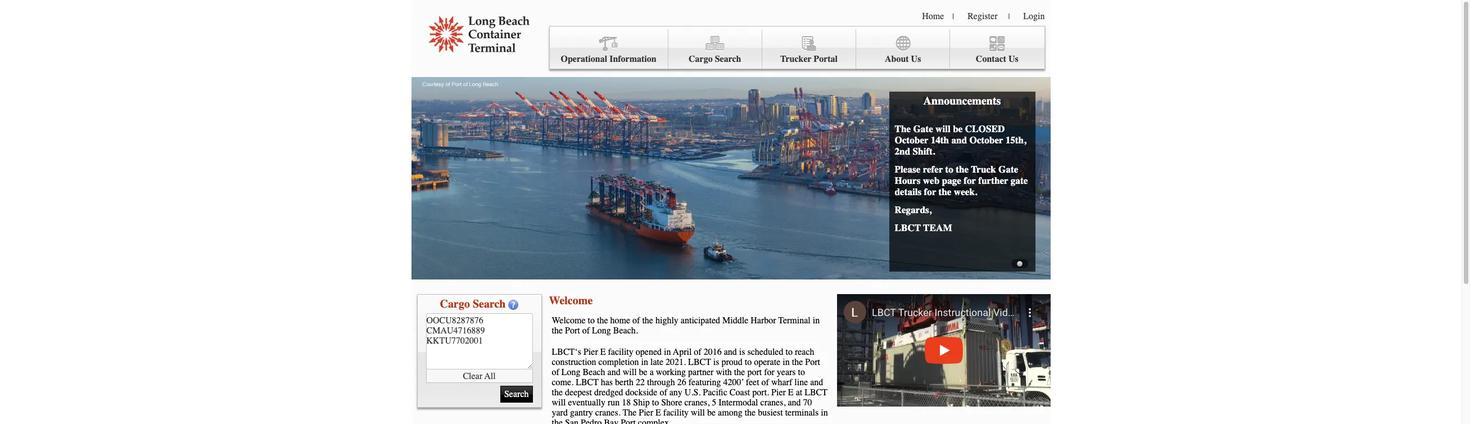 Task type: describe. For each thing, give the bounding box(es) containing it.
and left 70
[[788, 398, 801, 408]]

details
[[895, 186, 922, 197]]

wharf
[[772, 377, 793, 387]]

1 october from the left
[[895, 134, 929, 146]]

truck
[[971, 164, 996, 175]]

the inside the gate will be closed october 14th and october 15th, 2nd shift.
[[895, 123, 911, 134]]

the gate will be closed october 14th and october 15th, 2nd shift.
[[895, 123, 1027, 157]]

cargo inside menu bar
[[689, 54, 713, 64]]

welcome for welcome
[[549, 294, 593, 307]]

and right line at the bottom right
[[811, 377, 824, 387]]

busiest
[[758, 408, 783, 418]]

1 cranes, from the left
[[685, 398, 710, 408]]

gate inside please refer to the truck gate hours web page for further gate details for the week.
[[999, 164, 1019, 175]]

through
[[647, 377, 675, 387]]

regards,​
[[895, 204, 932, 215]]

register link
[[968, 11, 998, 21]]

among
[[718, 408, 743, 418]]

lbct team
[[895, 222, 952, 233]]

featuring
[[689, 377, 721, 387]]

lbct down regards,​
[[895, 222, 921, 233]]

of down lbct's in the left bottom of the page
[[552, 367, 559, 377]]

in right operate
[[783, 357, 790, 367]]

of left any on the bottom left of page
[[660, 387, 667, 398]]

dockside
[[626, 387, 658, 398]]

construction
[[552, 357, 596, 367]]

shift.
[[913, 146, 935, 157]]

page
[[942, 175, 962, 186]]

and right beach
[[608, 367, 621, 377]]

to right proud on the bottom
[[745, 357, 752, 367]]

1 horizontal spatial is
[[739, 347, 745, 357]]

to inside please refer to the truck gate hours web page for further gate details for the week.
[[946, 164, 954, 175]]

the up yard
[[552, 387, 563, 398]]

home
[[922, 11, 944, 21]]

years
[[777, 367, 796, 377]]

portal
[[814, 54, 838, 64]]

home
[[610, 316, 630, 326]]

pedro
[[581, 418, 602, 424]]

login
[[1024, 11, 1045, 21]]

of right feet
[[762, 377, 769, 387]]

closed
[[965, 123, 1005, 134]]

the right among
[[745, 408, 756, 418]]

port.
[[753, 387, 769, 398]]

welcome for welcome to the home of the highly anticipated middle harbor terminal in the port of long beach.
[[552, 316, 586, 326]]

clear all
[[463, 371, 496, 381]]

complex.
[[638, 418, 671, 424]]

for inside "lbct's pier e facility opened in april of 2016 and is scheduled to reach construction completion in late 2021.  lbct is proud to operate in the port of long beach and will be a working partner with the port for years to come.  lbct has berth 22 through 26 featuring 4200' feet of wharf line and the deepest dredged dockside of any u.s. pacific coast port. pier e at lbct will eventually run 18 ship to shore cranes, 5 intermodal cranes, and 70 yard gantry cranes. the pier e facility will be among the busiest terminals in the san pedro bay port complex."
[[764, 367, 775, 377]]

highly
[[656, 316, 679, 326]]

april
[[673, 347, 692, 357]]

1 horizontal spatial be
[[707, 408, 716, 418]]

u.s.
[[685, 387, 701, 398]]

web
[[923, 175, 940, 186]]

hours
[[895, 175, 921, 186]]

2 horizontal spatial pier
[[772, 387, 786, 398]]

in inside welcome to the home of the highly anticipated middle harbor terminal in the port of long beach.
[[813, 316, 820, 326]]

at
[[796, 387, 803, 398]]

of right home
[[633, 316, 640, 326]]

berth
[[615, 377, 634, 387]]

the left port
[[734, 367, 745, 377]]

run
[[608, 398, 620, 408]]

has
[[601, 377, 613, 387]]

us for about us
[[911, 54, 921, 64]]

1 vertical spatial cargo search
[[440, 298, 506, 310]]

search inside menu bar
[[715, 54, 742, 64]]

late
[[651, 357, 664, 367]]

1 horizontal spatial port
[[621, 418, 636, 424]]

2 horizontal spatial for
[[964, 175, 976, 186]]

26
[[678, 377, 687, 387]]

information
[[610, 54, 657, 64]]

further
[[979, 175, 1009, 186]]

Enter container numbers and/ or booking numbers. text field
[[426, 313, 533, 369]]

line
[[795, 377, 808, 387]]

the left san
[[552, 418, 563, 424]]

beach
[[583, 367, 605, 377]]

1 vertical spatial port
[[805, 357, 820, 367]]

2 october from the left
[[970, 134, 1004, 146]]

will down come.
[[552, 398, 566, 408]]

in left late
[[641, 357, 648, 367]]

the left highly at the bottom left of the page
[[642, 316, 653, 326]]

0 vertical spatial facility
[[608, 347, 634, 357]]

4200'
[[724, 377, 744, 387]]

shore
[[661, 398, 682, 408]]

1 horizontal spatial for
[[924, 186, 937, 197]]

2021.
[[666, 357, 686, 367]]

1 vertical spatial search
[[473, 298, 506, 310]]

in right 70
[[821, 408, 828, 418]]

operational information link
[[550, 29, 669, 69]]

trucker portal
[[781, 54, 838, 64]]

yard
[[552, 408, 568, 418]]

all
[[485, 371, 496, 381]]

lbct's
[[552, 347, 581, 357]]

gate inside the gate will be closed october 14th and october 15th, 2nd shift.
[[914, 123, 933, 134]]

please
[[895, 164, 921, 175]]

team
[[924, 222, 952, 233]]

2 | from the left
[[1009, 12, 1010, 21]]

gantry
[[570, 408, 593, 418]]

port
[[748, 367, 762, 377]]

intermodal
[[719, 398, 758, 408]]

will left the a
[[623, 367, 637, 377]]



Task type: locate. For each thing, give the bounding box(es) containing it.
is left proud on the bottom
[[714, 357, 720, 367]]

1 horizontal spatial |
[[1009, 12, 1010, 21]]

search
[[715, 54, 742, 64], [473, 298, 506, 310]]

to left home
[[588, 316, 595, 326]]

0 horizontal spatial the
[[623, 408, 637, 418]]

anticipated
[[681, 316, 720, 326]]

1 horizontal spatial us
[[1009, 54, 1019, 64]]

0 horizontal spatial |
[[953, 12, 954, 21]]

1 vertical spatial pier
[[772, 387, 786, 398]]

the left home
[[597, 316, 608, 326]]

the left truck
[[956, 164, 969, 175]]

0 horizontal spatial facility
[[608, 347, 634, 357]]

us inside contact us "link"
[[1009, 54, 1019, 64]]

long left beach.
[[592, 326, 611, 336]]

facility down any on the bottom left of page
[[664, 408, 689, 418]]

2 cranes, from the left
[[761, 398, 786, 408]]

1 horizontal spatial cargo search
[[689, 54, 742, 64]]

0 horizontal spatial gate
[[914, 123, 933, 134]]

port
[[565, 326, 580, 336], [805, 357, 820, 367], [621, 418, 636, 424]]

dredged
[[594, 387, 623, 398]]

deepest
[[565, 387, 592, 398]]

22
[[636, 377, 645, 387]]

pier right port.
[[772, 387, 786, 398]]

pier up beach
[[584, 347, 598, 357]]

is
[[739, 347, 745, 357], [714, 357, 720, 367]]

cranes, down "wharf"
[[761, 398, 786, 408]]

opened
[[636, 347, 662, 357]]

1 vertical spatial be
[[639, 367, 648, 377]]

the
[[956, 164, 969, 175], [939, 186, 952, 197], [597, 316, 608, 326], [642, 316, 653, 326], [552, 326, 563, 336], [792, 357, 803, 367], [734, 367, 745, 377], [552, 387, 563, 398], [745, 408, 756, 418], [552, 418, 563, 424]]

1 horizontal spatial cargo
[[689, 54, 713, 64]]

0 horizontal spatial cranes,
[[685, 398, 710, 408]]

scheduled
[[748, 347, 784, 357]]

feet
[[746, 377, 760, 387]]

1 vertical spatial e
[[788, 387, 794, 398]]

and right 2016
[[724, 347, 737, 357]]

about us
[[885, 54, 921, 64]]

gate
[[914, 123, 933, 134], [999, 164, 1019, 175]]

trucker portal link
[[763, 29, 857, 69]]

18
[[622, 398, 631, 408]]

eventually
[[568, 398, 606, 408]]

with
[[716, 367, 732, 377]]

trucker
[[781, 54, 812, 64]]

clear
[[463, 371, 483, 381]]

for right port
[[764, 367, 775, 377]]

2 vertical spatial pier
[[639, 408, 654, 418]]

1 horizontal spatial october
[[970, 134, 1004, 146]]

1 vertical spatial long
[[562, 367, 581, 377]]

operational information
[[561, 54, 657, 64]]

working
[[656, 367, 686, 377]]

october up truck
[[970, 134, 1004, 146]]

lbct right at
[[805, 387, 828, 398]]

2 us from the left
[[1009, 54, 1019, 64]]

0 vertical spatial pier
[[584, 347, 598, 357]]

1 vertical spatial facility
[[664, 408, 689, 418]]

harbor
[[751, 316, 776, 326]]

lbct left has
[[576, 377, 599, 387]]

reach
[[795, 347, 815, 357]]

facility down beach.
[[608, 347, 634, 357]]

lbct
[[895, 222, 921, 233], [688, 357, 711, 367], [576, 377, 599, 387], [805, 387, 828, 398]]

in right terminal
[[813, 316, 820, 326]]

operate
[[754, 357, 781, 367]]

us right 'about'
[[911, 54, 921, 64]]

| left login 'link'
[[1009, 12, 1010, 21]]

gate up shift.
[[914, 123, 933, 134]]

be left closed
[[953, 123, 963, 134]]

ship
[[633, 398, 650, 408]]

0 horizontal spatial pier
[[584, 347, 598, 357]]

1 horizontal spatial facility
[[664, 408, 689, 418]]

70
[[803, 398, 812, 408]]

port right bay
[[621, 418, 636, 424]]

the right run
[[623, 408, 637, 418]]

and
[[724, 347, 737, 357], [608, 367, 621, 377], [811, 377, 824, 387], [788, 398, 801, 408]]

of up construction
[[582, 326, 590, 336]]

1 horizontal spatial e
[[656, 408, 661, 418]]

e left shore
[[656, 408, 661, 418]]

0 vertical spatial cargo search
[[689, 54, 742, 64]]

0 horizontal spatial is
[[714, 357, 720, 367]]

welcome
[[549, 294, 593, 307], [552, 316, 586, 326]]

terminal
[[779, 316, 811, 326]]

0 vertical spatial be
[[953, 123, 963, 134]]

partner
[[688, 367, 714, 377]]

to right years
[[798, 367, 805, 377]]

0 horizontal spatial cargo search
[[440, 298, 506, 310]]

1 us from the left
[[911, 54, 921, 64]]

the up lbct's in the left bottom of the page
[[552, 326, 563, 336]]

1 | from the left
[[953, 12, 954, 21]]

1 vertical spatial welcome
[[552, 316, 586, 326]]

| right the home
[[953, 12, 954, 21]]

long inside welcome to the home of the highly anticipated middle harbor terminal in the port of long beach.
[[592, 326, 611, 336]]

2016
[[704, 347, 722, 357]]

e up beach
[[600, 347, 606, 357]]

middle
[[723, 316, 749, 326]]

lbct's pier e facility opened in april of 2016 and is scheduled to reach construction completion in late 2021.  lbct is proud to operate in the port of long beach and will be a working partner with the port for years to come.  lbct has berth 22 through 26 featuring 4200' feet of wharf line and the deepest dredged dockside of any u.s. pacific coast port. pier e at lbct will eventually run 18 ship to shore cranes, 5 intermodal cranes, and 70 yard gantry cranes. the pier e facility will be among the busiest terminals in the san pedro bay port complex.
[[552, 347, 828, 424]]

e left at
[[788, 387, 794, 398]]

is left the scheduled
[[739, 347, 745, 357]]

1 vertical spatial the
[[623, 408, 637, 418]]

1 horizontal spatial cranes,
[[761, 398, 786, 408]]

menu bar
[[549, 26, 1045, 69]]

login link
[[1024, 11, 1045, 21]]

to inside welcome to the home of the highly anticipated middle harbor terminal in the port of long beach.
[[588, 316, 595, 326]]

refer
[[923, 164, 943, 175]]

0 horizontal spatial be
[[639, 367, 648, 377]]

contact us
[[976, 54, 1019, 64]]

port up line at the bottom right
[[805, 357, 820, 367]]

long inside "lbct's pier e facility opened in april of 2016 and is scheduled to reach construction completion in late 2021.  lbct is proud to operate in the port of long beach and will be a working partner with the port for years to come.  lbct has berth 22 through 26 featuring 4200' feet of wharf line and the deepest dredged dockside of any u.s. pacific coast port. pier e at lbct will eventually run 18 ship to shore cranes, 5 intermodal cranes, and 70 yard gantry cranes. the pier e facility will be among the busiest terminals in the san pedro bay port complex."
[[562, 367, 581, 377]]

be left among
[[707, 408, 716, 418]]

in right late
[[664, 347, 671, 357]]

will
[[936, 123, 951, 134], [623, 367, 637, 377], [552, 398, 566, 408], [691, 408, 705, 418]]

beach.
[[613, 326, 638, 336]]

None submit
[[501, 386, 533, 403]]

week.
[[954, 186, 978, 197]]

long down lbct's in the left bottom of the page
[[562, 367, 581, 377]]

0 vertical spatial cargo
[[689, 54, 713, 64]]

2 horizontal spatial port
[[805, 357, 820, 367]]

facility
[[608, 347, 634, 357], [664, 408, 689, 418]]

please refer to the truck gate hours web page for further gate details for the week.
[[895, 164, 1028, 197]]

|
[[953, 12, 954, 21], [1009, 12, 1010, 21]]

coast
[[730, 387, 750, 398]]

bay
[[604, 418, 619, 424]]

2 horizontal spatial e
[[788, 387, 794, 398]]

to left reach
[[786, 347, 793, 357]]

the
[[895, 123, 911, 134], [623, 408, 637, 418]]

2 vertical spatial e
[[656, 408, 661, 418]]

the up 2nd
[[895, 123, 911, 134]]

us
[[911, 54, 921, 64], [1009, 54, 1019, 64]]

0 vertical spatial gate
[[914, 123, 933, 134]]

come.
[[552, 377, 574, 387]]

1 horizontal spatial the
[[895, 123, 911, 134]]

1 horizontal spatial long
[[592, 326, 611, 336]]

1 horizontal spatial pier
[[639, 408, 654, 418]]

about us link
[[857, 29, 951, 69]]

the up line at the bottom right
[[792, 357, 803, 367]]

terminals
[[785, 408, 819, 418]]

0 vertical spatial the
[[895, 123, 911, 134]]

any
[[670, 387, 683, 398]]

pier down the dockside in the bottom left of the page
[[639, 408, 654, 418]]

will left 5
[[691, 408, 705, 418]]

e
[[600, 347, 606, 357], [788, 387, 794, 398], [656, 408, 661, 418]]

for right details
[[924, 186, 937, 197]]

about
[[885, 54, 909, 64]]

us inside about us link
[[911, 54, 921, 64]]

of left 2016
[[694, 347, 702, 357]]

lbct up featuring
[[688, 357, 711, 367]]

welcome to the home of the highly anticipated middle harbor terminal in the port of long beach.
[[552, 316, 820, 336]]

1 horizontal spatial gate
[[999, 164, 1019, 175]]

operational
[[561, 54, 607, 64]]

proud
[[722, 357, 743, 367]]

0 horizontal spatial for
[[764, 367, 775, 377]]

1 horizontal spatial search
[[715, 54, 742, 64]]

the inside "lbct's pier e facility opened in april of 2016 and is scheduled to reach construction completion in late 2021.  lbct is proud to operate in the port of long beach and will be a working partner with the port for years to come.  lbct has berth 22 through 26 featuring 4200' feet of wharf line and the deepest dredged dockside of any u.s. pacific coast port. pier e at lbct will eventually run 18 ship to shore cranes, 5 intermodal cranes, and 70 yard gantry cranes. the pier e facility will be among the busiest terminals in the san pedro bay port complex."
[[623, 408, 637, 418]]

menu bar containing operational information
[[549, 26, 1045, 69]]

contact us link
[[951, 29, 1045, 69]]

2 vertical spatial be
[[707, 408, 716, 418]]

to
[[946, 164, 954, 175], [588, 316, 595, 326], [786, 347, 793, 357], [745, 357, 752, 367], [798, 367, 805, 377], [652, 398, 659, 408]]

for right page
[[964, 175, 976, 186]]

be left the a
[[639, 367, 648, 377]]

to right refer at the right top of page
[[946, 164, 954, 175]]

2 vertical spatial port
[[621, 418, 636, 424]]

0 vertical spatial welcome
[[549, 294, 593, 307]]

will down announcements
[[936, 123, 951, 134]]

contact
[[976, 54, 1007, 64]]

us right 'contact'
[[1009, 54, 1019, 64]]

14th and
[[931, 134, 967, 146]]

will inside the gate will be closed october 14th and october 15th, 2nd shift.
[[936, 123, 951, 134]]

register
[[968, 11, 998, 21]]

cranes, left 5
[[685, 398, 710, 408]]

1 vertical spatial gate
[[999, 164, 1019, 175]]

welcome inside welcome to the home of the highly anticipated middle harbor terminal in the port of long beach.
[[552, 316, 586, 326]]

5
[[712, 398, 717, 408]]

to right ship
[[652, 398, 659, 408]]

pacific
[[703, 387, 728, 398]]

be inside the gate will be closed october 14th and october 15th, 2nd shift.
[[953, 123, 963, 134]]

announcements
[[924, 94, 1001, 107]]

home link
[[922, 11, 944, 21]]

port up lbct's in the left bottom of the page
[[565, 326, 580, 336]]

pier
[[584, 347, 598, 357], [772, 387, 786, 398], [639, 408, 654, 418]]

us for contact us
[[1009, 54, 1019, 64]]

2 horizontal spatial be
[[953, 123, 963, 134]]

cranes.
[[595, 408, 621, 418]]

october up please
[[895, 134, 929, 146]]

0 horizontal spatial search
[[473, 298, 506, 310]]

port inside welcome to the home of the highly anticipated middle harbor terminal in the port of long beach.
[[565, 326, 580, 336]]

clear all button
[[426, 369, 533, 383]]

0 vertical spatial e
[[600, 347, 606, 357]]

a
[[650, 367, 654, 377]]

0 horizontal spatial e
[[600, 347, 606, 357]]

0 horizontal spatial cargo
[[440, 298, 470, 310]]

2nd
[[895, 146, 911, 157]]

0 horizontal spatial october
[[895, 134, 929, 146]]

0 horizontal spatial us
[[911, 54, 921, 64]]

gate right truck
[[999, 164, 1019, 175]]

cargo search link
[[669, 29, 763, 69]]

0 vertical spatial port
[[565, 326, 580, 336]]

1 vertical spatial cargo
[[440, 298, 470, 310]]

san
[[565, 418, 579, 424]]

completion
[[599, 357, 639, 367]]

0 vertical spatial search
[[715, 54, 742, 64]]

0 horizontal spatial port
[[565, 326, 580, 336]]

the left week.
[[939, 186, 952, 197]]

0 vertical spatial long
[[592, 326, 611, 336]]

0 horizontal spatial long
[[562, 367, 581, 377]]



Task type: vqa. For each thing, say whether or not it's contained in the screenshot.
is
yes



